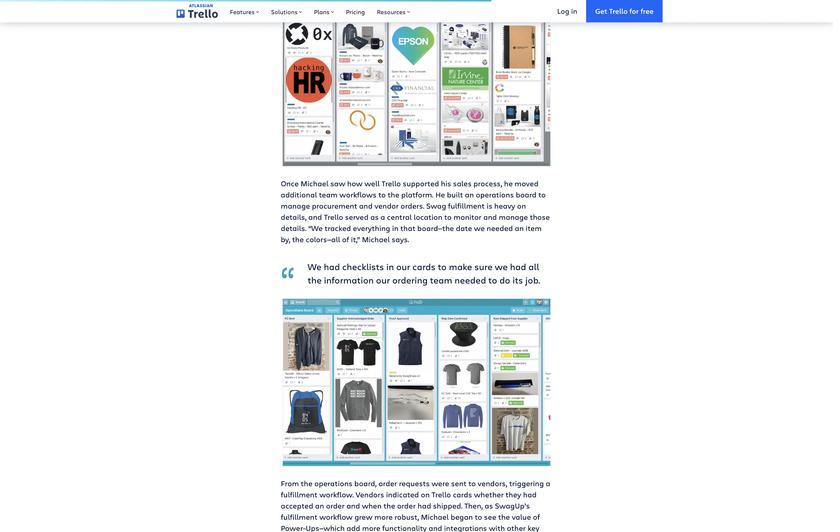 Task type: describe. For each thing, give the bounding box(es) containing it.
heavy
[[494, 201, 515, 211]]

to left 'see'
[[475, 512, 482, 522]]

free
[[641, 6, 654, 16]]

solutions button
[[265, 0, 308, 22]]

solutions
[[271, 8, 298, 16]]

1 vertical spatial more
[[362, 524, 380, 533]]

order up indicated
[[379, 479, 397, 489]]

1 vertical spatial manage
[[499, 212, 528, 222]]

tracked
[[325, 223, 351, 233]]

resources
[[377, 8, 406, 16]]

vendors,
[[478, 479, 507, 489]]

by,
[[281, 234, 290, 245]]

requests
[[399, 479, 430, 489]]

page progress progress bar
[[0, 0, 492, 1]]

had up its
[[510, 261, 526, 273]]

says.
[[392, 234, 409, 245]]

and down workflows
[[359, 201, 373, 211]]

procurement
[[312, 201, 357, 211]]

that
[[400, 223, 415, 233]]

trello inside the from the operations board, order requests were sent to vendors, triggering a fulfillment workflow. vendors indicated on trello cards whether they had accepted an order and when the order had shipped. then, as swagup's fulfillment workflow grew more robust, michael began to see the value of power-ups—which add more functionality and integrations with other
[[432, 490, 451, 500]]

job.
[[525, 274, 540, 286]]

pricing
[[346, 8, 365, 16]]

had right we
[[324, 261, 340, 273]]

details.
[[281, 223, 306, 233]]

had down triggering
[[523, 490, 537, 500]]

needed inside once michael saw how well trello supported his sales process, he moved additional team workflows to the platform. he built an operations board to manage procurement and vendor orders. swag fulfillment is heavy on details, and trello served as a central location to monitor and manage those details. "we tracked everything in that board—the date we needed an item by, the colors—all of it," michael says.
[[487, 223, 513, 233]]

were
[[432, 479, 449, 489]]

and down is
[[483, 212, 497, 222]]

workflows
[[339, 190, 377, 200]]

to right board
[[538, 190, 546, 200]]

log
[[557, 6, 569, 16]]

"we
[[308, 223, 323, 233]]

built
[[447, 190, 463, 200]]

additional
[[281, 190, 317, 200]]

triggering
[[509, 479, 544, 489]]

orders.
[[401, 201, 424, 211]]

integrations
[[444, 524, 487, 533]]

1 vertical spatial an
[[515, 223, 524, 233]]

all
[[529, 261, 539, 273]]

and down shipped. at the right of page
[[429, 524, 442, 533]]

to left do
[[488, 274, 497, 286]]

sales
[[453, 179, 472, 189]]

power-
[[281, 524, 306, 533]]

accepted
[[281, 501, 313, 511]]

the inside the we had checklists in our cards to make sure we had all the information our ordering team needed to do its job.
[[308, 274, 322, 286]]

do
[[499, 274, 510, 286]]

shipped.
[[433, 501, 463, 511]]

details,
[[281, 212, 307, 222]]

to right sent
[[468, 479, 476, 489]]

ups—which
[[306, 524, 345, 533]]

they
[[506, 490, 521, 500]]

served
[[345, 212, 368, 222]]

order up robust,
[[397, 501, 416, 511]]

0 vertical spatial michael
[[301, 179, 328, 189]]

swag
[[426, 201, 446, 211]]

board
[[516, 190, 536, 200]]

board—the
[[417, 223, 454, 233]]

then,
[[464, 501, 483, 511]]

sure
[[474, 261, 493, 273]]

how
[[347, 179, 363, 189]]

once
[[281, 179, 299, 189]]

those
[[530, 212, 550, 222]]

his
[[441, 179, 451, 189]]

vendors
[[356, 490, 384, 500]]

trello down 'procurement'
[[324, 212, 343, 222]]

operations inside the from the operations board, order requests were sent to vendors, triggering a fulfillment workflow. vendors indicated on trello cards whether they had accepted an order and when the order had shipped. then, as swagup's fulfillment workflow grew more robust, michael began to see the value of power-ups—which add more functionality and integrations with other
[[314, 479, 353, 489]]

workflow.
[[319, 490, 354, 500]]

workflow
[[319, 512, 353, 522]]

plans button
[[308, 0, 340, 22]]

supported
[[403, 179, 439, 189]]

features
[[230, 8, 255, 16]]

from the operations board, order requests were sent to vendors, triggering a fulfillment workflow. vendors indicated on trello cards whether they had accepted an order and when the order had shipped. then, as swagup's fulfillment workflow grew more robust, michael began to see the value of power-ups—which add more functionality and integrations with other
[[281, 479, 550, 533]]

cards inside the we had checklists in our cards to make sure we had all the information our ordering team needed to do its job.
[[412, 261, 436, 273]]

with
[[489, 524, 505, 533]]

location
[[414, 212, 442, 222]]

had up robust,
[[418, 501, 431, 511]]

resources button
[[371, 0, 416, 22]]

1 vertical spatial fulfillment
[[281, 490, 317, 500]]

date
[[456, 223, 472, 233]]

1 vertical spatial our
[[376, 274, 390, 286]]

grew
[[355, 512, 373, 522]]

get
[[595, 6, 607, 16]]

the up with
[[498, 512, 510, 522]]

0 vertical spatial more
[[374, 512, 393, 522]]

order up workflow
[[326, 501, 345, 511]]

when
[[362, 501, 382, 511]]

operations inside once michael saw how well trello supported his sales process, he moved additional team workflows to the platform. he built an operations board to manage procurement and vendor orders. swag fulfillment is heavy on details, and trello served as a central location to monitor and manage those details. "we tracked everything in that board—the date we needed an item by, the colors—all of it," michael says.
[[476, 190, 514, 200]]

robust,
[[395, 512, 419, 522]]



Task type: locate. For each thing, give the bounding box(es) containing it.
0 vertical spatial operations
[[476, 190, 514, 200]]

the down indicated
[[384, 501, 395, 511]]

0 vertical spatial as
[[370, 212, 379, 222]]

manage down the heavy
[[499, 212, 528, 222]]

the
[[388, 190, 399, 200], [292, 234, 304, 245], [308, 274, 322, 286], [301, 479, 313, 489], [384, 501, 395, 511], [498, 512, 510, 522]]

cards
[[412, 261, 436, 273], [453, 490, 472, 500]]

information
[[324, 274, 374, 286]]

fulfillment up accepted
[[281, 490, 317, 500]]

1 horizontal spatial as
[[485, 501, 493, 511]]

cards down sent
[[453, 490, 472, 500]]

in up 'ordering'
[[386, 261, 394, 273]]

1 horizontal spatial operations
[[476, 190, 514, 200]]

for
[[630, 6, 639, 16]]

an down sales
[[465, 190, 474, 200]]

michael inside the from the operations board, order requests were sent to vendors, triggering a fulfillment workflow. vendors indicated on trello cards whether they had accepted an order and when the order had shipped. then, as swagup's fulfillment workflow grew more robust, michael began to see the value of power-ups—which add more functionality and integrations with other
[[421, 512, 449, 522]]

is
[[487, 201, 492, 211]]

an image showing the swagup operations trello board image
[[283, 299, 550, 466]]

0 horizontal spatial manage
[[281, 201, 310, 211]]

fulfillment
[[448, 201, 485, 211], [281, 490, 317, 500], [281, 512, 317, 522]]

0 vertical spatial on
[[517, 201, 526, 211]]

1 vertical spatial team
[[430, 274, 452, 286]]

1 vertical spatial in
[[392, 223, 399, 233]]

we had checklists in our cards to make sure we had all the information our ordering team needed to do its job.
[[308, 261, 540, 286]]

an left item
[[515, 223, 524, 233]]

michael up the additional
[[301, 179, 328, 189]]

1 horizontal spatial michael
[[362, 234, 390, 245]]

of
[[342, 234, 349, 245], [533, 512, 540, 522]]

as inside the from the operations board, order requests were sent to vendors, triggering a fulfillment workflow. vendors indicated on trello cards whether they had accepted an order and when the order had shipped. then, as swagup's fulfillment workflow grew more robust, michael began to see the value of power-ups—which add more functionality and integrations with other
[[485, 501, 493, 511]]

team up 'procurement'
[[319, 190, 338, 200]]

had
[[324, 261, 340, 273], [510, 261, 526, 273], [523, 490, 537, 500], [418, 501, 431, 511]]

in right log
[[571, 6, 577, 16]]

a inside the from the operations board, order requests were sent to vendors, triggering a fulfillment workflow. vendors indicated on trello cards whether they had accepted an order and when the order had shipped. then, as swagup's fulfillment workflow grew more robust, michael began to see the value of power-ups—which add more functionality and integrations with other
[[546, 479, 550, 489]]

once michael saw how well trello supported his sales process, he moved additional team workflows to the platform. he built an operations board to manage procurement and vendor orders. swag fulfillment is heavy on details, and trello served as a central location to monitor and manage those details. "we tracked everything in that board—the date we needed an item by, the colors—all of it," michael says.
[[281, 179, 550, 245]]

it,"
[[351, 234, 360, 245]]

2 vertical spatial fulfillment
[[281, 512, 317, 522]]

2 vertical spatial an
[[315, 501, 324, 511]]

1 vertical spatial a
[[546, 479, 550, 489]]

to down swag on the top of page
[[444, 212, 452, 222]]

operations up is
[[476, 190, 514, 200]]

1 horizontal spatial of
[[533, 512, 540, 522]]

1 horizontal spatial an
[[465, 190, 474, 200]]

1 vertical spatial needed
[[455, 274, 486, 286]]

add
[[347, 524, 360, 533]]

team inside once michael saw how well trello supported his sales process, he moved additional team workflows to the platform. he built an operations board to manage procurement and vendor orders. swag fulfillment is heavy on details, and trello served as a central location to monitor and manage those details. "we tracked everything in that board—the date we needed an item by, the colors—all of it," michael says.
[[319, 190, 338, 200]]

an
[[465, 190, 474, 200], [515, 223, 524, 233], [315, 501, 324, 511]]

a inside once michael saw how well trello supported his sales process, he moved additional team workflows to the platform. he built an operations board to manage procurement and vendor orders. swag fulfillment is heavy on details, and trello served as a central location to monitor and manage those details. "we tracked everything in that board—the date we needed an item by, the colors—all of it," michael says.
[[381, 212, 385, 222]]

0 vertical spatial team
[[319, 190, 338, 200]]

0 vertical spatial cards
[[412, 261, 436, 273]]

0 vertical spatial in
[[571, 6, 577, 16]]

1 vertical spatial we
[[495, 261, 508, 273]]

more down when
[[374, 512, 393, 522]]

more down grew
[[362, 524, 380, 533]]

0 horizontal spatial a
[[381, 212, 385, 222]]

the up vendor
[[388, 190, 399, 200]]

board,
[[354, 479, 377, 489]]

in inside the we had checklists in our cards to make sure we had all the information our ordering team needed to do its job.
[[386, 261, 394, 273]]

fulfillment inside once michael saw how well trello supported his sales process, he moved additional team workflows to the platform. he built an operations board to manage procurement and vendor orders. swag fulfillment is heavy on details, and trello served as a central location to monitor and manage those details. "we tracked everything in that board—the date we needed an item by, the colors—all of it," michael says.
[[448, 201, 485, 211]]

as inside once michael saw how well trello supported his sales process, he moved additional team workflows to the platform. he built an operations board to manage procurement and vendor orders. swag fulfillment is heavy on details, and trello served as a central location to monitor and manage those details. "we tracked everything in that board—the date we needed an item by, the colors—all of it," michael says.
[[370, 212, 379, 222]]

1 vertical spatial cards
[[453, 490, 472, 500]]

0 horizontal spatial team
[[319, 190, 338, 200]]

features button
[[224, 0, 265, 22]]

colors—all
[[306, 234, 340, 245]]

we up do
[[495, 261, 508, 273]]

more
[[374, 512, 393, 522], [362, 524, 380, 533]]

of inside the from the operations board, order requests were sent to vendors, triggering a fulfillment workflow. vendors indicated on trello cards whether they had accepted an order and when the order had shipped. then, as swagup's fulfillment workflow grew more robust, michael began to see the value of power-ups—which add more functionality and integrations with other
[[533, 512, 540, 522]]

see
[[484, 512, 496, 522]]

the down we
[[308, 274, 322, 286]]

0 horizontal spatial as
[[370, 212, 379, 222]]

everything
[[353, 223, 390, 233]]

value
[[512, 512, 531, 522]]

a down vendor
[[381, 212, 385, 222]]

0 horizontal spatial needed
[[455, 274, 486, 286]]

our up 'ordering'
[[396, 261, 410, 273]]

manage
[[281, 201, 310, 211], [499, 212, 528, 222]]

swagup's
[[495, 501, 530, 511]]

1 horizontal spatial our
[[396, 261, 410, 273]]

0 horizontal spatial an
[[315, 501, 324, 511]]

log in
[[557, 6, 577, 16]]

as up everything
[[370, 212, 379, 222]]

0 horizontal spatial on
[[421, 490, 430, 500]]

trello left for
[[609, 6, 628, 16]]

pricing link
[[340, 0, 371, 22]]

as
[[370, 212, 379, 222], [485, 501, 493, 511]]

0 vertical spatial needed
[[487, 223, 513, 233]]

an image showing the swagup sales pipeline trello board image
[[283, 0, 551, 166]]

indicated
[[386, 490, 419, 500]]

team down make
[[430, 274, 452, 286]]

well
[[364, 179, 380, 189]]

1 horizontal spatial we
[[495, 261, 508, 273]]

fulfillment down accepted
[[281, 512, 317, 522]]

1 horizontal spatial on
[[517, 201, 526, 211]]

we
[[308, 261, 322, 273]]

item
[[526, 223, 542, 233]]

its
[[513, 274, 523, 286]]

1 vertical spatial of
[[533, 512, 540, 522]]

1 vertical spatial as
[[485, 501, 493, 511]]

an up workflow
[[315, 501, 324, 511]]

operations up workflow.
[[314, 479, 353, 489]]

fulfillment up monitor on the right top of page
[[448, 201, 485, 211]]

1 horizontal spatial manage
[[499, 212, 528, 222]]

0 horizontal spatial cards
[[412, 261, 436, 273]]

functionality
[[382, 524, 427, 533]]

operations
[[476, 190, 514, 200], [314, 479, 353, 489]]

of inside once michael saw how well trello supported his sales process, he moved additional team workflows to the platform. he built an operations board to manage procurement and vendor orders. swag fulfillment is heavy on details, and trello served as a central location to monitor and manage those details. "we tracked everything in that board—the date we needed an item by, the colors—all of it," michael says.
[[342, 234, 349, 245]]

atlassian trello image
[[176, 4, 218, 18]]

2 horizontal spatial michael
[[421, 512, 449, 522]]

of left it,"
[[342, 234, 349, 245]]

2 horizontal spatial an
[[515, 223, 524, 233]]

1 horizontal spatial team
[[430, 274, 452, 286]]

get trello for free link
[[586, 0, 663, 22]]

2 vertical spatial in
[[386, 261, 394, 273]]

needed
[[487, 223, 513, 233], [455, 274, 486, 286]]

0 vertical spatial an
[[465, 190, 474, 200]]

an inside the from the operations board, order requests were sent to vendors, triggering a fulfillment workflow. vendors indicated on trello cards whether they had accepted an order and when the order had shipped. then, as swagup's fulfillment workflow grew more robust, michael began to see the value of power-ups—which add more functionality and integrations with other
[[315, 501, 324, 511]]

saw
[[330, 179, 345, 189]]

needed down make
[[455, 274, 486, 286]]

on inside once michael saw how well trello supported his sales process, he moved additional team workflows to the platform. he built an operations board to manage procurement and vendor orders. swag fulfillment is heavy on details, and trello served as a central location to monitor and manage those details. "we tracked everything in that board—the date we needed an item by, the colors—all of it," michael says.
[[517, 201, 526, 211]]

1 vertical spatial operations
[[314, 479, 353, 489]]

ordering
[[392, 274, 428, 286]]

of right 'value'
[[533, 512, 540, 522]]

our
[[396, 261, 410, 273], [376, 274, 390, 286]]

trello right well on the left top of the page
[[382, 179, 401, 189]]

vendor
[[374, 201, 399, 211]]

to up vendor
[[378, 190, 386, 200]]

to left make
[[438, 261, 447, 273]]

0 horizontal spatial michael
[[301, 179, 328, 189]]

0 vertical spatial our
[[396, 261, 410, 273]]

0 vertical spatial a
[[381, 212, 385, 222]]

1 horizontal spatial cards
[[453, 490, 472, 500]]

in
[[571, 6, 577, 16], [392, 223, 399, 233], [386, 261, 394, 273]]

began
[[451, 512, 473, 522]]

he
[[435, 190, 445, 200]]

0 vertical spatial manage
[[281, 201, 310, 211]]

needed inside the we had checklists in our cards to make sure we had all the information our ordering team needed to do its job.
[[455, 274, 486, 286]]

a
[[381, 212, 385, 222], [546, 479, 550, 489]]

on down board
[[517, 201, 526, 211]]

0 horizontal spatial operations
[[314, 479, 353, 489]]

0 vertical spatial of
[[342, 234, 349, 245]]

and up "we
[[308, 212, 322, 222]]

our down 'checklists'
[[376, 274, 390, 286]]

from
[[281, 479, 299, 489]]

michael down shipped. at the right of page
[[421, 512, 449, 522]]

a right triggering
[[546, 479, 550, 489]]

monitor
[[454, 212, 482, 222]]

cards inside the from the operations board, order requests were sent to vendors, triggering a fulfillment workflow. vendors indicated on trello cards whether they had accepted an order and when the order had shipped. then, as swagup's fulfillment workflow grew more robust, michael began to see the value of power-ups—which add more functionality and integrations with other
[[453, 490, 472, 500]]

checklists
[[342, 261, 384, 273]]

get trello for free
[[595, 6, 654, 16]]

we inside once michael saw how well trello supported his sales process, he moved additional team workflows to the platform. he built an operations board to manage procurement and vendor orders. swag fulfillment is heavy on details, and trello served as a central location to monitor and manage those details. "we tracked everything in that board—the date we needed an item by, the colors—all of it," michael says.
[[474, 223, 485, 233]]

cards up 'ordering'
[[412, 261, 436, 273]]

we right the date
[[474, 223, 485, 233]]

plans
[[314, 8, 330, 16]]

in down the central
[[392, 223, 399, 233]]

team inside the we had checklists in our cards to make sure we had all the information our ordering team needed to do its job.
[[430, 274, 452, 286]]

0 horizontal spatial of
[[342, 234, 349, 245]]

in inside once michael saw how well trello supported his sales process, he moved additional team workflows to the platform. he built an operations board to manage procurement and vendor orders. swag fulfillment is heavy on details, and trello served as a central location to monitor and manage those details. "we tracked everything in that board—the date we needed an item by, the colors—all of it," michael says.
[[392, 223, 399, 233]]

michael down everything
[[362, 234, 390, 245]]

2 vertical spatial michael
[[421, 512, 449, 522]]

0 horizontal spatial we
[[474, 223, 485, 233]]

platform.
[[401, 190, 434, 200]]

the right from
[[301, 479, 313, 489]]

michael
[[301, 179, 328, 189], [362, 234, 390, 245], [421, 512, 449, 522]]

he
[[504, 179, 513, 189]]

on down requests at the bottom of page
[[421, 490, 430, 500]]

0 vertical spatial fulfillment
[[448, 201, 485, 211]]

1 horizontal spatial a
[[546, 479, 550, 489]]

manage up details,
[[281, 201, 310, 211]]

1 vertical spatial on
[[421, 490, 430, 500]]

we inside the we had checklists in our cards to make sure we had all the information our ordering team needed to do its job.
[[495, 261, 508, 273]]

on
[[517, 201, 526, 211], [421, 490, 430, 500]]

needed down the heavy
[[487, 223, 513, 233]]

log in link
[[548, 0, 586, 22]]

order
[[379, 479, 397, 489], [326, 501, 345, 511], [397, 501, 416, 511]]

trello
[[609, 6, 628, 16], [382, 179, 401, 189], [324, 212, 343, 222], [432, 490, 451, 500]]

1 vertical spatial michael
[[362, 234, 390, 245]]

make
[[449, 261, 472, 273]]

to
[[378, 190, 386, 200], [538, 190, 546, 200], [444, 212, 452, 222], [438, 261, 447, 273], [488, 274, 497, 286], [468, 479, 476, 489], [475, 512, 482, 522]]

sent
[[451, 479, 467, 489]]

whether
[[474, 490, 504, 500]]

1 horizontal spatial needed
[[487, 223, 513, 233]]

trello inside get trello for free link
[[609, 6, 628, 16]]

trello down were
[[432, 490, 451, 500]]

and up grew
[[346, 501, 360, 511]]

as down whether
[[485, 501, 493, 511]]

process,
[[473, 179, 502, 189]]

central
[[387, 212, 412, 222]]

0 vertical spatial we
[[474, 223, 485, 233]]

moved
[[515, 179, 539, 189]]

0 horizontal spatial our
[[376, 274, 390, 286]]

on inside the from the operations board, order requests were sent to vendors, triggering a fulfillment workflow. vendors indicated on trello cards whether they had accepted an order and when the order had shipped. then, as swagup's fulfillment workflow grew more robust, michael began to see the value of power-ups—which add more functionality and integrations with other
[[421, 490, 430, 500]]

the down details.
[[292, 234, 304, 245]]



Task type: vqa. For each thing, say whether or not it's contained in the screenshot.
bottommost IN
yes



